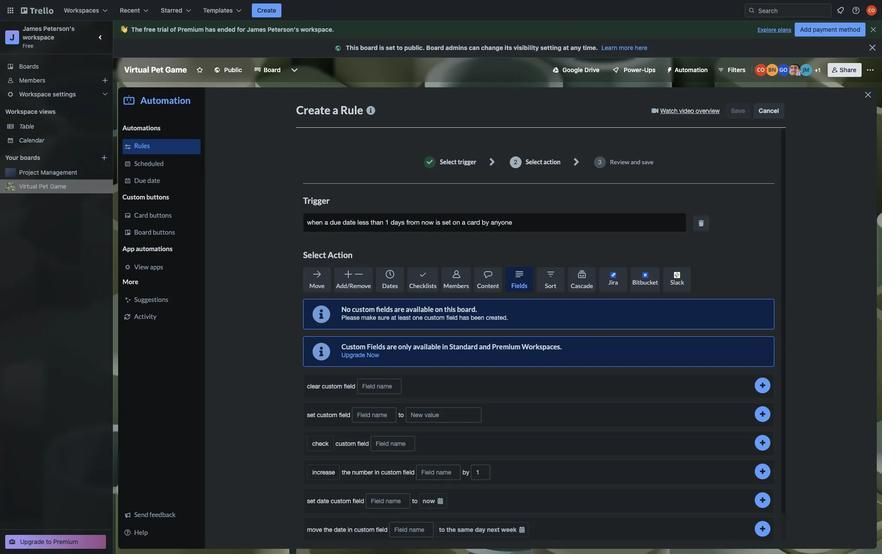 Task type: vqa. For each thing, say whether or not it's contained in the screenshot.
Color: green, title: none element
no



Task type: describe. For each thing, give the bounding box(es) containing it.
payment
[[814, 26, 838, 33]]

workspace settings button
[[0, 87, 113, 101]]

filters button
[[715, 63, 749, 77]]

this
[[346, 44, 359, 51]]

virtual inside text field
[[124, 65, 149, 74]]

game inside text field
[[165, 65, 187, 74]]

project management link
[[19, 168, 108, 177]]

google drive button
[[548, 63, 605, 77]]

add payment method button
[[796, 23, 866, 37]]

👋 the free trial of premium has ended for james peterson's workspace .
[[120, 26, 334, 33]]

james peterson (jamespeterson93) image
[[789, 64, 801, 76]]

create
[[257, 7, 277, 14]]

0 horizontal spatial virtual
[[19, 183, 37, 190]]

share
[[841, 66, 857, 73]]

change
[[482, 44, 504, 51]]

1 vertical spatial pet
[[39, 183, 48, 190]]

+ 1
[[815, 67, 821, 73]]

wave image
[[120, 26, 128, 33]]

power-ups button
[[607, 63, 661, 77]]

management
[[41, 169, 77, 176]]

calendar link
[[19, 136, 108, 145]]

of
[[170, 26, 176, 33]]

workspaces
[[64, 7, 99, 14]]

jeremy miller (jeremymiller198) image
[[801, 64, 813, 76]]

christina overa (christinaovera) image
[[755, 64, 768, 76]]

drive
[[585, 66, 600, 73]]

1 vertical spatial to
[[46, 538, 52, 546]]

google drive icon image
[[553, 67, 559, 73]]

trial
[[157, 26, 169, 33]]

time.
[[583, 44, 599, 51]]

plans
[[779, 27, 792, 33]]

here
[[635, 44, 648, 51]]

workspace views
[[5, 108, 56, 115]]

star or unstar board image
[[197, 67, 204, 73]]

filters
[[728, 66, 746, 73]]

j
[[10, 32, 15, 42]]

is
[[379, 44, 385, 51]]

public.
[[405, 44, 425, 51]]

workspace inside banner
[[301, 26, 332, 33]]

table link
[[19, 122, 108, 131]]

peterson's inside james peterson's workspace free
[[43, 25, 75, 32]]

upgrade to premium
[[20, 538, 78, 546]]

ups
[[645, 66, 656, 73]]

1 horizontal spatial board
[[427, 44, 444, 51]]

pet inside text field
[[151, 65, 164, 74]]

board
[[360, 44, 378, 51]]

this board is set to public. board admins can change its visibility setting at any time. learn more here
[[346, 44, 648, 51]]

ended
[[217, 26, 236, 33]]

boards
[[19, 63, 39, 70]]

open information menu image
[[852, 6, 861, 15]]

gary orlando (garyorlando) image
[[778, 64, 790, 76]]

upgrade
[[20, 538, 44, 546]]

visibility
[[514, 44, 539, 51]]

add board image
[[101, 154, 108, 161]]

free
[[144, 26, 156, 33]]

boards
[[20, 154, 40, 161]]

learn
[[602, 44, 618, 51]]

workspace for workspace views
[[5, 108, 38, 115]]

views
[[39, 108, 56, 115]]

google drive
[[563, 66, 600, 73]]

explore plans button
[[758, 25, 792, 35]]

👋
[[120, 26, 128, 33]]

1 vertical spatial virtual pet game
[[19, 183, 66, 190]]

workspace navigation collapse icon image
[[95, 31, 107, 43]]

james peterson's workspace link
[[23, 25, 76, 41]]

explore
[[758, 27, 777, 33]]

templates
[[203, 7, 233, 14]]

power-
[[624, 66, 645, 73]]

your
[[5, 154, 18, 161]]

for
[[237, 26, 246, 33]]

more
[[619, 44, 634, 51]]

.
[[332, 26, 334, 33]]

share button
[[828, 63, 862, 77]]

explore plans
[[758, 27, 792, 33]]

method
[[840, 26, 861, 33]]

has
[[205, 26, 216, 33]]



Task type: locate. For each thing, give the bounding box(es) containing it.
premium right upgrade
[[53, 538, 78, 546]]

peterson's down create button
[[268, 26, 299, 33]]

1 horizontal spatial pet
[[151, 65, 164, 74]]

its
[[505, 44, 513, 51]]

show menu image
[[867, 66, 875, 74]]

to right upgrade
[[46, 538, 52, 546]]

0 vertical spatial workspace
[[301, 26, 332, 33]]

sm image inside the automation button
[[663, 63, 675, 75]]

workspace down members
[[19, 90, 51, 98]]

virtual pet game link
[[19, 182, 108, 191]]

1 vertical spatial workspace
[[5, 108, 38, 115]]

workspaces button
[[59, 3, 113, 17]]

james peterson's workspace free
[[23, 25, 76, 49]]

1 vertical spatial virtual
[[19, 183, 37, 190]]

1
[[819, 67, 821, 73]]

calendar
[[19, 136, 44, 144]]

ben nelson (bennelson96) image
[[767, 64, 779, 76]]

0 horizontal spatial game
[[50, 183, 66, 190]]

back to home image
[[21, 3, 53, 17]]

learn more here link
[[599, 44, 648, 51]]

workspace up the "table"
[[5, 108, 38, 115]]

table
[[19, 123, 34, 130]]

game down "management"
[[50, 183, 66, 190]]

0 vertical spatial workspace
[[19, 90, 51, 98]]

setting
[[541, 44, 562, 51]]

1 horizontal spatial virtual pet game
[[124, 65, 187, 74]]

starred button
[[156, 3, 196, 17]]

0 vertical spatial virtual
[[124, 65, 149, 74]]

0 horizontal spatial premium
[[53, 538, 78, 546]]

0 vertical spatial board
[[427, 44, 444, 51]]

virtual pet game
[[124, 65, 187, 74], [19, 183, 66, 190]]

virtual pet game down free
[[124, 65, 187, 74]]

peterson's
[[43, 25, 75, 32], [268, 26, 299, 33]]

sm image for automation
[[663, 63, 675, 75]]

christina overa (christinaovera) image
[[867, 5, 878, 16]]

1 horizontal spatial james
[[247, 26, 266, 33]]

banner
[[113, 21, 883, 38]]

1 vertical spatial workspace
[[23, 33, 54, 41]]

sm image for this board is set to public. board admins can change its visibility setting at any time.
[[334, 44, 346, 53]]

0 horizontal spatial james
[[23, 25, 42, 32]]

workspace settings
[[19, 90, 76, 98]]

create button
[[252, 3, 282, 17]]

sm image
[[334, 44, 346, 53], [663, 63, 675, 75]]

project management
[[19, 169, 77, 176]]

pet down trial
[[151, 65, 164, 74]]

0 horizontal spatial workspace
[[23, 33, 54, 41]]

james inside james peterson's workspace free
[[23, 25, 42, 32]]

game left star or unstar board image
[[165, 65, 187, 74]]

free
[[23, 43, 33, 49]]

automation
[[675, 66, 708, 73]]

to
[[397, 44, 403, 51], [46, 538, 52, 546]]

virtual pet game inside text field
[[124, 65, 187, 74]]

premium inside banner
[[178, 26, 204, 33]]

sm image right ups
[[663, 63, 675, 75]]

primary element
[[0, 0, 883, 21]]

board
[[427, 44, 444, 51], [264, 66, 281, 73]]

premium
[[178, 26, 204, 33], [53, 538, 78, 546]]

1 vertical spatial board
[[264, 66, 281, 73]]

1 vertical spatial sm image
[[663, 63, 675, 75]]

to right set
[[397, 44, 403, 51]]

0 horizontal spatial pet
[[39, 183, 48, 190]]

workspace inside dropdown button
[[19, 90, 51, 98]]

starred
[[161, 7, 182, 14]]

0 horizontal spatial to
[[46, 538, 52, 546]]

templates button
[[198, 3, 247, 17]]

0 vertical spatial game
[[165, 65, 187, 74]]

0 vertical spatial virtual pet game
[[124, 65, 187, 74]]

add payment method
[[801, 26, 861, 33]]

set
[[386, 44, 395, 51]]

workspace
[[301, 26, 332, 33], [23, 33, 54, 41]]

0 horizontal spatial board
[[264, 66, 281, 73]]

add
[[801, 26, 812, 33]]

admins
[[446, 44, 468, 51]]

1 horizontal spatial virtual
[[124, 65, 149, 74]]

james
[[23, 25, 42, 32], [247, 26, 266, 33]]

1 horizontal spatial sm image
[[663, 63, 675, 75]]

can
[[469, 44, 480, 51]]

project
[[19, 169, 39, 176]]

1 vertical spatial game
[[50, 183, 66, 190]]

upgrade to premium link
[[5, 535, 106, 549]]

workspace inside james peterson's workspace free
[[23, 33, 54, 41]]

the
[[131, 26, 142, 33]]

boards link
[[0, 60, 113, 73]]

workspace for workspace settings
[[19, 90, 51, 98]]

at
[[563, 44, 569, 51]]

settings
[[53, 90, 76, 98]]

0 horizontal spatial peterson's
[[43, 25, 75, 32]]

board left customize views image
[[264, 66, 281, 73]]

1 horizontal spatial to
[[397, 44, 403, 51]]

power-ups
[[624, 66, 656, 73]]

Board name text field
[[120, 63, 191, 77]]

virtual down "the"
[[124, 65, 149, 74]]

peterson's down back to home image
[[43, 25, 75, 32]]

workspace
[[19, 90, 51, 98], [5, 108, 38, 115]]

board link
[[249, 63, 286, 77]]

0 vertical spatial pet
[[151, 65, 164, 74]]

your boards with 2 items element
[[5, 153, 88, 163]]

recent button
[[115, 3, 154, 17]]

board right public.
[[427, 44, 444, 51]]

board inside board "link"
[[264, 66, 281, 73]]

members
[[19, 77, 45, 84]]

virtual pet game down project management
[[19, 183, 66, 190]]

your boards
[[5, 154, 40, 161]]

pet
[[151, 65, 164, 74], [39, 183, 48, 190]]

+
[[815, 67, 819, 73]]

j link
[[5, 30, 19, 44]]

any
[[571, 44, 582, 51]]

members link
[[0, 73, 113, 87]]

public
[[224, 66, 242, 73]]

0 horizontal spatial virtual pet game
[[19, 183, 66, 190]]

recent
[[120, 7, 140, 14]]

pet down project management
[[39, 183, 48, 190]]

0 vertical spatial to
[[397, 44, 403, 51]]

automation button
[[663, 63, 714, 77]]

1 horizontal spatial game
[[165, 65, 187, 74]]

customize views image
[[290, 66, 299, 74]]

1 vertical spatial premium
[[53, 538, 78, 546]]

1 horizontal spatial peterson's
[[268, 26, 299, 33]]

james right the 'for' on the left of page
[[247, 26, 266, 33]]

0 horizontal spatial sm image
[[334, 44, 346, 53]]

james up free
[[23, 25, 42, 32]]

0 vertical spatial premium
[[178, 26, 204, 33]]

0 vertical spatial sm image
[[334, 44, 346, 53]]

virtual down project on the top
[[19, 183, 37, 190]]

0 notifications image
[[836, 5, 846, 16]]

this member is an admin of this board. image
[[797, 72, 801, 76]]

peterson's inside banner
[[268, 26, 299, 33]]

banner containing 👋
[[113, 21, 883, 38]]

Search field
[[756, 4, 832, 17]]

virtual
[[124, 65, 149, 74], [19, 183, 37, 190]]

james inside banner
[[247, 26, 266, 33]]

premium right of
[[178, 26, 204, 33]]

1 horizontal spatial workspace
[[301, 26, 332, 33]]

public button
[[209, 63, 247, 77]]

1 horizontal spatial premium
[[178, 26, 204, 33]]

game
[[165, 65, 187, 74], [50, 183, 66, 190]]

google
[[563, 66, 583, 73]]

sm image down .
[[334, 44, 346, 53]]

search image
[[749, 7, 756, 14]]



